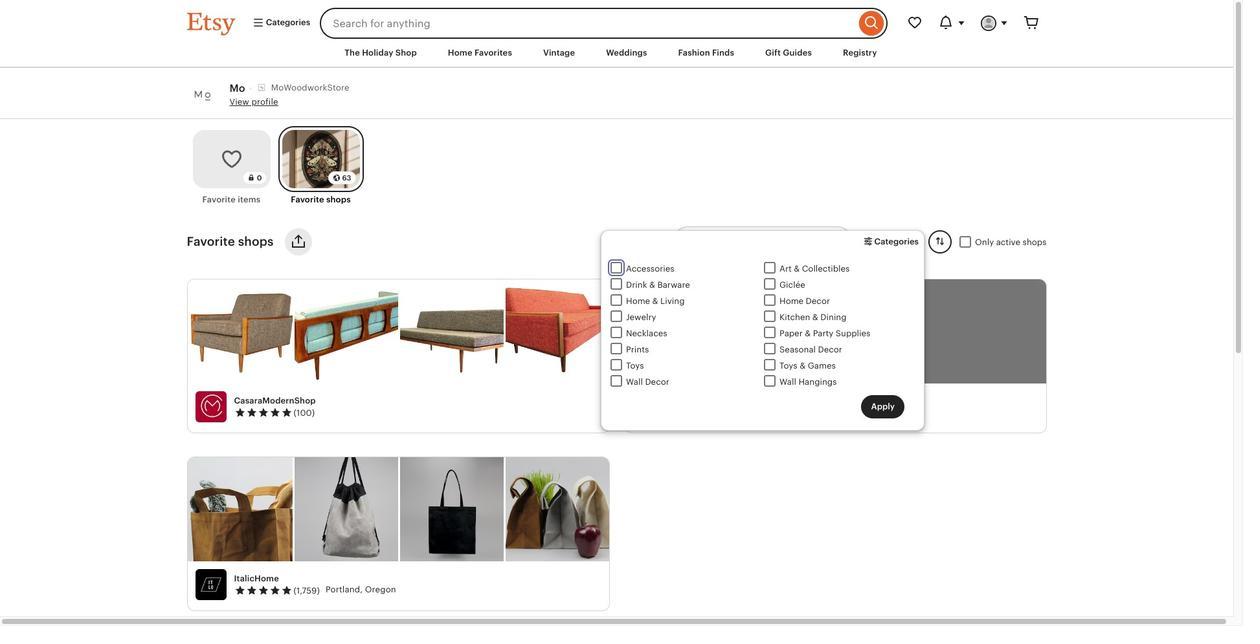 Task type: describe. For each thing, give the bounding box(es) containing it.
& for art & collectibles drink & barware
[[794, 264, 800, 274]]

the holiday shop link
[[335, 41, 427, 65]]

living
[[661, 297, 685, 307]]

wall inside toys & games wall decor
[[626, 378, 643, 388]]

mowoodworkstore image
[[256, 82, 267, 94]]

art
[[780, 264, 792, 274]]

& right drink
[[650, 281, 655, 290]]

fashion finds link
[[669, 41, 744, 65]]

active
[[996, 238, 1021, 247]]

toys inside seasonal decor toys
[[626, 362, 644, 371]]

paper & party supplies prints
[[626, 329, 871, 355]]

2 horizontal spatial shops
[[1023, 238, 1047, 247]]

profile
[[252, 97, 278, 107]]

mo
[[230, 82, 245, 95]]

favorite items
[[202, 195, 261, 205]]

mowoodworkstore
[[271, 83, 350, 93]]

apply
[[871, 402, 895, 412]]

mowoodworkstore link
[[256, 82, 350, 95]]

63
[[342, 174, 351, 182]]

accessories
[[626, 264, 675, 274]]

avatar belonging to casaramodernshop image
[[195, 392, 226, 423]]

break
[[873, 350, 901, 363]]

oregon
[[365, 586, 396, 595]]

none search field inside categories banner
[[320, 8, 888, 39]]

shop
[[793, 350, 817, 363]]

home decor jewelry
[[626, 297, 830, 323]]

categories button
[[857, 231, 925, 254]]

portland,
[[326, 586, 363, 595]]

menu bar containing the holiday shop
[[164, 39, 1070, 68]]

weddings
[[606, 48, 647, 58]]

holiday
[[362, 48, 393, 58]]

wall hangings
[[780, 378, 837, 388]]

categories button
[[243, 12, 316, 35]]

0
[[257, 174, 262, 182]]

& inside giclée home & living
[[653, 297, 658, 307]]

the
[[345, 48, 360, 58]]

art & collectibles drink & barware
[[626, 264, 850, 290]]

drink
[[626, 281, 647, 290]]

only active shops
[[975, 238, 1047, 247]]

kitchen & dining necklaces
[[626, 313, 847, 339]]

& for kitchen & dining necklaces
[[813, 313, 819, 323]]

prints
[[626, 345, 649, 355]]

1 horizontal spatial favorite shops
[[291, 195, 351, 205]]

italichome
[[234, 575, 279, 584]]

1 horizontal spatial shops
[[326, 195, 351, 205]]

shop
[[396, 48, 417, 58]]

view profile
[[230, 97, 278, 107]]

giclée
[[780, 281, 806, 290]]

categories inside button
[[264, 18, 310, 27]]

collectibles
[[802, 264, 850, 274]]

home favorites link
[[438, 41, 522, 65]]



Task type: locate. For each thing, give the bounding box(es) containing it.
shops right active
[[1023, 238, 1047, 247]]

1 wall from the left
[[626, 378, 643, 388]]

decor up dining
[[806, 297, 830, 307]]

necklaces
[[626, 329, 668, 339]]

hangings
[[799, 378, 837, 388]]

& right the art
[[794, 264, 800, 274]]

& inside 'paper & party supplies prints'
[[805, 329, 811, 339]]

gift guides
[[766, 48, 812, 58]]

is
[[820, 350, 828, 363]]

1 vertical spatial favorite shops
[[187, 235, 274, 249]]

seasonal
[[780, 345, 816, 355]]

0 horizontal spatial home
[[448, 48, 473, 58]]

1 vertical spatial categories
[[875, 237, 919, 247]]

home for home decor jewelry
[[780, 297, 804, 307]]

gift
[[766, 48, 781, 58]]

shops
[[326, 195, 351, 205], [238, 235, 274, 249], [1023, 238, 1047, 247]]

toys & games wall decor
[[626, 362, 836, 388]]

seasonal decor toys
[[626, 345, 843, 371]]

portland, oregon
[[326, 586, 396, 595]]

home left favorites
[[448, 48, 473, 58]]

wall down prints
[[626, 378, 643, 388]]

& left 'living'
[[653, 297, 658, 307]]

0 horizontal spatial toys
[[626, 362, 644, 371]]

menu containing accessories
[[601, 231, 925, 432]]

items
[[238, 195, 261, 205]]

home inside home decor jewelry
[[780, 297, 804, 307]]

toys down prints
[[626, 362, 644, 371]]

games
[[808, 362, 836, 371]]

paper
[[780, 329, 803, 339]]

kitchen
[[780, 313, 810, 323]]

menu bar
[[164, 39, 1070, 68]]

fashion finds
[[678, 48, 734, 58]]

favorite left items
[[202, 195, 236, 205]]

toys
[[626, 362, 644, 371], [780, 362, 798, 371]]

party
[[813, 329, 834, 339]]

guides
[[783, 48, 812, 58]]

0 vertical spatial decor
[[806, 297, 830, 307]]

favorite
[[202, 195, 236, 205], [291, 195, 324, 205], [187, 235, 235, 249]]

favorite down favorite items
[[187, 235, 235, 249]]

home for home favorites
[[448, 48, 473, 58]]

registry
[[843, 48, 877, 58]]

the holiday shop
[[345, 48, 417, 58]]

favorite for 63
[[291, 195, 324, 205]]

decor inside home decor jewelry
[[806, 297, 830, 307]]

1 toys from the left
[[626, 362, 644, 371]]

gift guides link
[[756, 41, 822, 65]]

categories inside dropdown button
[[875, 237, 919, 247]]

apply button
[[862, 396, 905, 419]]

decor down prints
[[645, 378, 670, 388]]

casaramodernshop
[[234, 397, 316, 406]]

2 wall from the left
[[780, 378, 797, 388]]

home
[[448, 48, 473, 58], [626, 297, 650, 307], [780, 297, 804, 307]]

home down drink
[[626, 297, 650, 307]]

favorite right items
[[291, 195, 324, 205]]

categories banner
[[164, 0, 1070, 39]]

Search shops text field
[[673, 227, 814, 258]]

1 vertical spatial decor
[[818, 345, 843, 355]]

favorite for 0
[[202, 195, 236, 205]]

2 horizontal spatial home
[[780, 297, 804, 307]]

this shop is taking a break
[[769, 350, 901, 363]]

home inside giclée home & living
[[626, 297, 650, 307]]

vintage link
[[534, 41, 585, 65]]

& inside the kitchen & dining necklaces
[[813, 313, 819, 323]]

1 horizontal spatial categories
[[875, 237, 919, 247]]

& down seasonal
[[800, 362, 806, 371]]

0 horizontal spatial wall
[[626, 378, 643, 388]]

0 horizontal spatial categories
[[264, 18, 310, 27]]

favorite shops down 63
[[291, 195, 351, 205]]

favorites
[[475, 48, 512, 58]]

view profile link
[[230, 97, 278, 107]]

view
[[230, 97, 249, 107]]

0 vertical spatial favorite shops
[[291, 195, 351, 205]]

giclée home & living
[[626, 281, 806, 307]]

categories
[[264, 18, 310, 27], [875, 237, 919, 247]]

0 horizontal spatial favorite shops
[[187, 235, 274, 249]]

taking
[[831, 350, 862, 363]]

& up party
[[813, 313, 819, 323]]

weddings link
[[597, 41, 657, 65]]

shops down items
[[238, 235, 274, 249]]

this
[[769, 350, 790, 363]]

dining
[[821, 313, 847, 323]]

decor for home decor jewelry
[[806, 297, 830, 307]]

decor down party
[[818, 345, 843, 355]]

& for toys & games wall decor
[[800, 362, 806, 371]]

decor inside seasonal decor toys
[[818, 345, 843, 355]]

registry link
[[834, 41, 887, 65]]

1 horizontal spatial toys
[[780, 362, 798, 371]]

finds
[[712, 48, 734, 58]]

Search for anything text field
[[320, 8, 856, 39]]

1 horizontal spatial home
[[626, 297, 650, 307]]

favorite shops down favorite items
[[187, 235, 274, 249]]

favorite shops
[[291, 195, 351, 205], [187, 235, 274, 249]]

0 vertical spatial categories
[[264, 18, 310, 27]]

barware
[[658, 281, 690, 290]]

decor for seasonal decor toys
[[818, 345, 843, 355]]

& for paper & party supplies prints
[[805, 329, 811, 339]]

(100)
[[294, 408, 315, 418]]

(1,759)
[[294, 587, 320, 596]]

shops down 63
[[326, 195, 351, 205]]

2 vertical spatial decor
[[645, 378, 670, 388]]

home down giclée
[[780, 297, 804, 307]]

home favorites
[[448, 48, 512, 58]]

wall down this
[[780, 378, 797, 388]]

2 toys from the left
[[780, 362, 798, 371]]

wall
[[626, 378, 643, 388], [780, 378, 797, 388]]

a
[[865, 350, 870, 363]]

menu
[[601, 231, 925, 432]]

None search field
[[320, 8, 888, 39]]

&
[[794, 264, 800, 274], [650, 281, 655, 290], [653, 297, 658, 307], [813, 313, 819, 323], [805, 329, 811, 339], [800, 362, 806, 371]]

jewelry
[[626, 313, 656, 323]]

fashion
[[678, 48, 710, 58]]

supplies
[[836, 329, 871, 339]]

& inside toys & games wall decor
[[800, 362, 806, 371]]

decor inside toys & games wall decor
[[645, 378, 670, 388]]

toys down seasonal
[[780, 362, 798, 371]]

only
[[975, 238, 994, 247]]

avatar belonging to italichome image
[[195, 570, 226, 601]]

0 horizontal spatial shops
[[238, 235, 274, 249]]

& left party
[[805, 329, 811, 339]]

vintage
[[543, 48, 575, 58]]

decor
[[806, 297, 830, 307], [818, 345, 843, 355], [645, 378, 670, 388]]

item from this shop image
[[187, 280, 293, 384], [295, 280, 398, 384], [400, 280, 504, 384], [506, 280, 609, 384], [187, 458, 293, 562], [295, 458, 398, 562], [400, 458, 504, 562], [506, 458, 609, 562]]

1 horizontal spatial wall
[[780, 378, 797, 388]]

toys inside toys & games wall decor
[[780, 362, 798, 371]]



Task type: vqa. For each thing, say whether or not it's contained in the screenshot.
bottle
no



